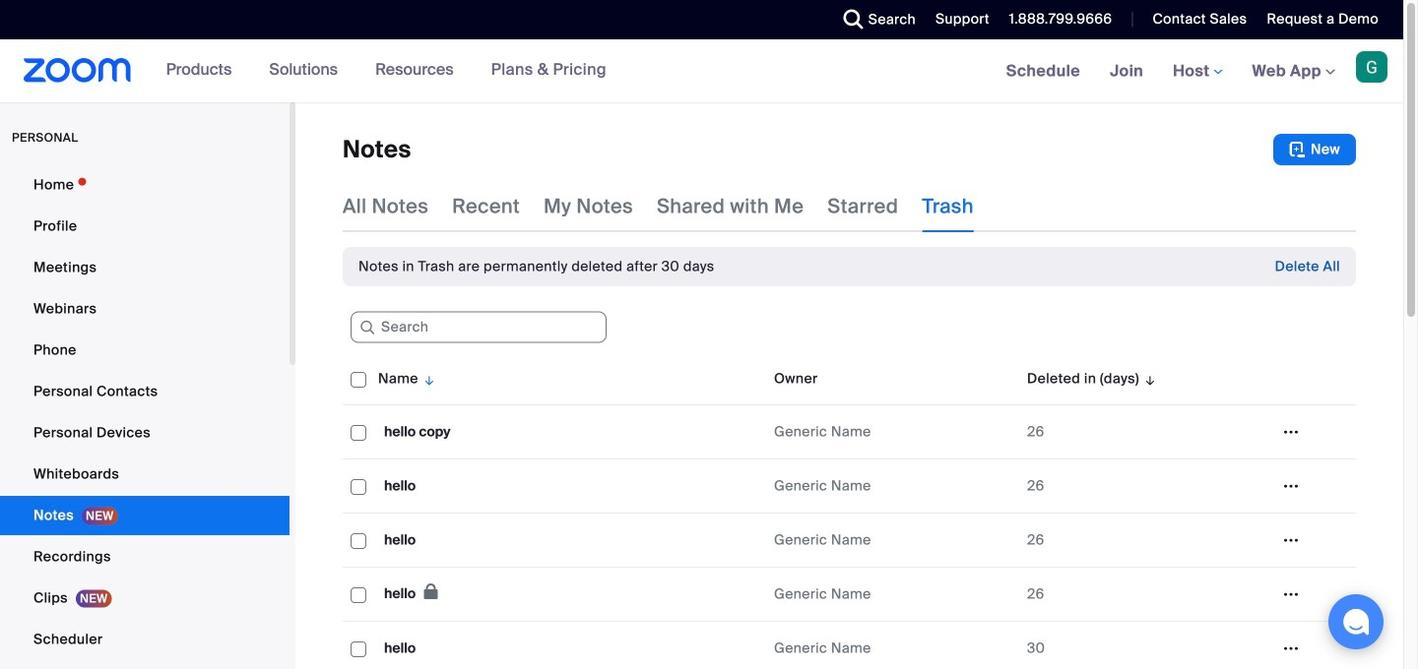 Task type: vqa. For each thing, say whether or not it's contained in the screenshot.
the middle More options for hello image
yes



Task type: describe. For each thing, give the bounding box(es) containing it.
tabs of all notes page tab list
[[343, 181, 974, 232]]

zoom logo image
[[24, 58, 132, 83]]

Search text field
[[351, 312, 607, 344]]

2 more options for hello image from the top
[[1276, 532, 1307, 550]]



Task type: locate. For each thing, give the bounding box(es) containing it.
application
[[343, 354, 1371, 670]]

personal menu menu
[[0, 166, 290, 670]]

0 horizontal spatial arrow down image
[[419, 367, 437, 391]]

more options for hello image down more options for hello image
[[1276, 640, 1307, 658]]

3 more options for hello image from the top
[[1276, 640, 1307, 658]]

alert
[[359, 257, 715, 277]]

banner
[[0, 39, 1404, 104]]

1 horizontal spatial arrow down image
[[1140, 367, 1158, 391]]

2 vertical spatial more options for hello image
[[1276, 640, 1307, 658]]

1 more options for hello image from the top
[[1276, 478, 1307, 496]]

arrow down image
[[419, 367, 437, 391], [1140, 367, 1158, 391]]

product information navigation
[[151, 39, 622, 102]]

more options for hello image down the more options for hello copy image
[[1276, 478, 1307, 496]]

1 vertical spatial more options for hello image
[[1276, 532, 1307, 550]]

1 arrow down image from the left
[[419, 367, 437, 391]]

more options for hello image up more options for hello image
[[1276, 532, 1307, 550]]

more options for hello image
[[1276, 478, 1307, 496], [1276, 532, 1307, 550], [1276, 640, 1307, 658]]

profile picture image
[[1357, 51, 1388, 83]]

meetings navigation
[[992, 39, 1404, 104]]

more options for hello copy image
[[1276, 424, 1307, 441]]

open chat image
[[1343, 609, 1370, 636]]

0 vertical spatial more options for hello image
[[1276, 478, 1307, 496]]

2 arrow down image from the left
[[1140, 367, 1158, 391]]

more options for hello image
[[1276, 586, 1307, 604]]



